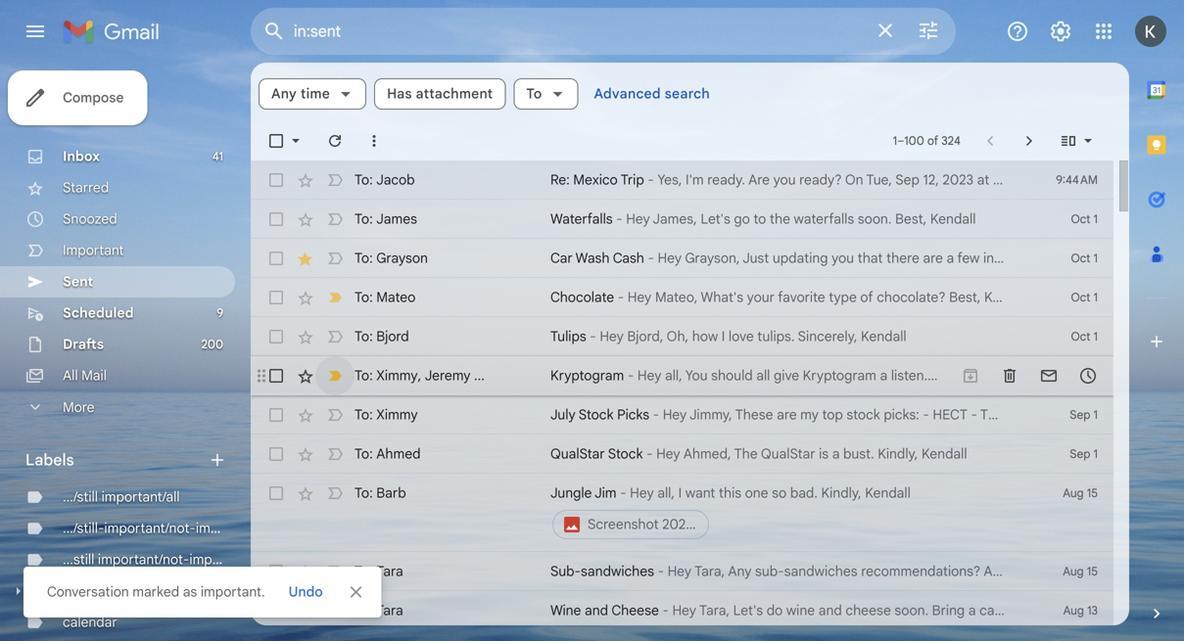Task type: locate. For each thing, give the bounding box(es) containing it.
best, for chocolate?
[[949, 289, 981, 306]]

labels heading
[[25, 451, 208, 470]]

mail
[[81, 367, 107, 384]]

10 to: from the top
[[355, 563, 373, 580]]

to: barb
[[355, 485, 406, 502]]

kryptogram down tulips at the bottom left
[[550, 367, 624, 384]]

- right tulips at the bottom left
[[590, 328, 596, 345]]

sandwiches up wine and cheese - hey tara, let's do wine and cheese soon. bring a cake, kendall
[[784, 563, 858, 580]]

qualstar up jungle
[[550, 446, 605, 463]]

i left love
[[722, 328, 725, 345]]

5 1 from the top
[[1094, 408, 1098, 423]]

1 vertical spatial all
[[984, 563, 999, 580]]

to: ahmed
[[355, 446, 421, 463]]

1 horizontal spatial kryptogram
[[803, 367, 877, 384]]

to: jacob
[[355, 171, 415, 189]]

0 vertical spatial to: tara
[[355, 563, 403, 580]]

2 to: tara from the top
[[355, 602, 403, 620]]

1 to: tara from the top
[[355, 563, 403, 580]]

row down oh,
[[251, 357, 1114, 396]]

all
[[63, 367, 78, 384], [984, 563, 999, 580]]

11 to: from the top
[[355, 602, 373, 620]]

3 aug from the top
[[1063, 604, 1084, 619]]

all inside the labels navigation
[[63, 367, 78, 384]]

5 row from the top
[[251, 317, 1114, 357]]

- right trip on the right top
[[648, 171, 654, 189]]

that
[[858, 250, 883, 267]]

None checkbox
[[266, 210, 286, 229], [266, 288, 286, 308], [266, 406, 286, 425], [266, 445, 286, 464], [266, 484, 286, 503], [266, 210, 286, 229], [266, 288, 286, 308], [266, 406, 286, 425], [266, 445, 286, 464], [266, 484, 286, 503]]

kryptogram
[[550, 367, 624, 384], [803, 367, 877, 384]]

...still
[[63, 551, 94, 569]]

.../still-important/not-important link
[[63, 520, 257, 537]]

1 oct from the top
[[1071, 212, 1091, 227]]

0 vertical spatial 15
[[1087, 486, 1098, 501]]

1 to: from the top
[[355, 171, 373, 189]]

july
[[550, 406, 576, 424]]

kindly,
[[878, 446, 918, 463], [821, 485, 862, 502]]

kindly, right "bad." at the right of the page
[[821, 485, 862, 502]]

1 aug 15 from the top
[[1063, 486, 1098, 501]]

- right jim
[[620, 485, 626, 502]]

4 1 from the top
[[1094, 330, 1098, 344]]

1 vertical spatial to: tara
[[355, 602, 403, 620]]

tara right undo link
[[376, 602, 403, 620]]

mateo,
[[655, 289, 698, 306]]

0 vertical spatial soon.
[[858, 211, 892, 228]]

1 vertical spatial i
[[678, 485, 682, 502]]

0 horizontal spatial the
[[770, 211, 790, 228]]

41
[[212, 149, 223, 164]]

ximmy for to: ximmy
[[376, 406, 418, 424]]

car
[[550, 250, 573, 267], [1123, 250, 1145, 267]]

row
[[251, 161, 1114, 200], [251, 200, 1114, 239], [251, 239, 1184, 278], [251, 278, 1114, 317], [251, 317, 1114, 357], [251, 357, 1114, 396], [251, 396, 1175, 435], [251, 435, 1114, 474], [251, 474, 1114, 552], [251, 552, 1114, 592], [251, 592, 1114, 631]]

big youtube link
[[63, 583, 137, 600]]

0 vertical spatial sep 1
[[1070, 408, 1098, 423]]

7 row from the top
[[251, 396, 1175, 435]]

any left time
[[271, 85, 297, 102]]

1 vertical spatial sep 1
[[1070, 447, 1098, 462]]

let's left go
[[701, 211, 731, 228]]

None checkbox
[[266, 131, 286, 151], [266, 170, 286, 190], [266, 249, 286, 268], [266, 327, 286, 347], [266, 366, 286, 386], [266, 562, 286, 582], [266, 601, 286, 621], [266, 131, 286, 151], [266, 170, 286, 190], [266, 249, 286, 268], [266, 327, 286, 347], [266, 366, 286, 386], [266, 562, 286, 582], [266, 601, 286, 621]]

cake,
[[980, 602, 1013, 620]]

2 aug from the top
[[1063, 565, 1084, 579]]

wash right in
[[1148, 250, 1182, 267]]

stock right july
[[579, 406, 614, 424]]

4 oct from the top
[[1071, 330, 1091, 344]]

trip
[[621, 171, 644, 189]]

4 to: from the top
[[355, 289, 373, 306]]

1 sep from the top
[[1070, 408, 1091, 423]]

0 vertical spatial kindly,
[[878, 446, 918, 463]]

0 vertical spatial all
[[63, 367, 78, 384]]

1 vertical spatial tara,
[[699, 602, 730, 620]]

0 horizontal spatial i
[[678, 485, 682, 502]]

1 vertical spatial important/not-
[[98, 551, 189, 569]]

1 vertical spatial all,
[[657, 485, 675, 502]]

best, for soon.
[[895, 211, 927, 228]]

aug
[[1063, 486, 1084, 501], [1063, 565, 1084, 579], [1063, 604, 1084, 619]]

cell inside row
[[550, 484, 1016, 543]]

soon. up that
[[858, 211, 892, 228]]

sandwiches up cheese
[[581, 563, 654, 580]]

let's left "do"
[[733, 602, 763, 620]]

to button
[[514, 78, 578, 110]]

to:
[[355, 171, 373, 189], [355, 211, 373, 228], [355, 250, 373, 267], [355, 289, 373, 306], [355, 328, 373, 345], [355, 367, 373, 384], [355, 406, 373, 424], [355, 446, 373, 463], [355, 485, 373, 502], [355, 563, 373, 580], [355, 602, 373, 620]]

2 ximmy from the top
[[376, 406, 418, 424]]

2 aug 15 from the top
[[1063, 565, 1098, 579]]

tara, left sub-
[[695, 563, 725, 580]]

11 row from the top
[[251, 592, 1114, 631]]

james
[[376, 211, 417, 228]]

2 to: from the top
[[355, 211, 373, 228]]

1 horizontal spatial car
[[1123, 250, 1145, 267]]

1 ximmy from the top
[[376, 367, 418, 384]]

stock
[[579, 406, 614, 424], [608, 446, 643, 463]]

i left want
[[678, 485, 682, 502]]

2 row from the top
[[251, 200, 1114, 239]]

cell
[[550, 484, 1016, 543]]

advanced
[[594, 85, 661, 102]]

1 horizontal spatial any
[[728, 563, 752, 580]]

row up want
[[251, 435, 1114, 474]]

1 kryptogram from the left
[[550, 367, 624, 384]]

clear search image
[[866, 11, 905, 50]]

sub-sandwiches - hey tara, any sub-sandwiches recommendations? all the best, kendall
[[550, 563, 1107, 580]]

...still important/not-important
[[63, 551, 250, 569]]

calendar
[[63, 614, 117, 631]]

,
[[418, 367, 421, 384]]

2 1 from the top
[[1094, 251, 1098, 266]]

wine
[[550, 602, 581, 620]]

kindly, right bust.
[[878, 446, 918, 463]]

1 vertical spatial tara
[[376, 602, 403, 620]]

0 horizontal spatial car
[[550, 250, 573, 267]]

best, down few
[[949, 289, 981, 306]]

a
[[947, 250, 954, 267], [880, 367, 888, 384], [832, 446, 840, 463], [969, 602, 976, 620]]

to: for waterfalls
[[355, 211, 373, 228]]

ximmy
[[376, 367, 418, 384], [376, 406, 418, 424]]

1 qualstar from the left
[[550, 446, 605, 463]]

important
[[196, 520, 257, 537], [189, 551, 250, 569]]

top
[[822, 406, 843, 424]]

0 horizontal spatial kindly,
[[821, 485, 862, 502]]

the left "best,"
[[1003, 563, 1023, 580]]

1 for car wash cash - hey grayson, just updating you that there are a few investors interested in car wash 
[[1094, 251, 1098, 266]]

drafts link
[[63, 336, 104, 353]]

undo link
[[281, 575, 331, 610]]

9
[[217, 306, 223, 321]]

0 vertical spatial best,
[[895, 211, 927, 228]]

-
[[648, 171, 654, 189], [616, 211, 623, 228], [648, 250, 654, 267], [618, 289, 624, 306], [590, 328, 596, 345], [628, 367, 634, 384], [653, 406, 659, 424], [923, 406, 929, 424], [971, 406, 977, 424], [1019, 406, 1025, 424], [646, 446, 653, 463], [620, 485, 626, 502], [658, 563, 664, 580], [663, 602, 669, 620]]

1 horizontal spatial i
[[722, 328, 725, 345]]

1 horizontal spatial the
[[1003, 563, 1023, 580]]

1 sep 1 from the top
[[1070, 408, 1098, 423]]

row up oh,
[[251, 278, 1114, 317]]

3 1 from the top
[[1094, 290, 1098, 305]]

0 vertical spatial important/not-
[[104, 520, 196, 537]]

1 horizontal spatial soon.
[[895, 602, 929, 620]]

0 horizontal spatial any
[[271, 85, 297, 102]]

ximmy for to: ximmy , jeremy ...
[[376, 367, 418, 384]]

cell containing jungle jim
[[550, 484, 1016, 543]]

waterfalls
[[794, 211, 854, 228]]

sincerely, right jock
[[1066, 406, 1126, 424]]

tech
[[980, 406, 1015, 424]]

tulips - hey bjord, oh, how i love tulips. sincerely, kendall
[[550, 328, 907, 345]]

0 horizontal spatial let's
[[701, 211, 731, 228]]

1 horizontal spatial let's
[[733, 602, 763, 620]]

aug right "best,"
[[1063, 565, 1084, 579]]

aug for hey tara, any sub-sandwiches recommendations? all the best, kendall
[[1063, 565, 1084, 579]]

Search mail text field
[[294, 22, 862, 41]]

kryptogram up top
[[803, 367, 877, 384]]

all mail link
[[63, 367, 107, 384]]

qualstar
[[550, 446, 605, 463], [761, 446, 815, 463]]

kindly, inside cell
[[821, 485, 862, 502]]

all up 'cake,'
[[984, 563, 999, 580]]

3 oct from the top
[[1071, 290, 1091, 305]]

hey right jim
[[630, 485, 654, 502]]

1 1 from the top
[[1094, 212, 1098, 227]]

refresh image
[[325, 131, 345, 151]]

how
[[692, 328, 718, 345]]

soon. left bring
[[895, 602, 929, 620]]

1 vertical spatial kindly,
[[821, 485, 862, 502]]

row down ahmed,
[[251, 474, 1114, 552]]

row up james,
[[251, 161, 1114, 200]]

all left mail
[[63, 367, 78, 384]]

attachment
[[416, 85, 493, 102]]

a right bring
[[969, 602, 976, 620]]

jungle jim - hey all, i want this one so bad. kindly, kendall
[[550, 485, 911, 502]]

car right in
[[1123, 250, 1145, 267]]

ahmed
[[376, 446, 421, 463]]

sep
[[1070, 408, 1091, 423], [1070, 447, 1091, 462]]

give
[[774, 367, 799, 384]]

row up cheese
[[251, 552, 1114, 592]]

1 horizontal spatial sincerely,
[[1066, 406, 1126, 424]]

chocolate?
[[877, 289, 946, 306]]

aug 15 down jock
[[1063, 486, 1098, 501]]

settings image
[[1049, 20, 1073, 43]]

hey left jimmy,
[[663, 406, 687, 424]]

9 to: from the top
[[355, 485, 373, 502]]

older image
[[1020, 131, 1039, 151]]

conversation marked as important.
[[47, 584, 265, 601]]

0 horizontal spatial sandwiches
[[581, 563, 654, 580]]

drafts
[[63, 336, 104, 353]]

sep 1 for july stock picks - hey jimmy, these are my top stock picks: - hect - tech - jock sincerely, kendall
[[1070, 408, 1098, 423]]

3 to: from the top
[[355, 250, 373, 267]]

gmail image
[[63, 12, 169, 51]]

1 vertical spatial any
[[728, 563, 752, 580]]

tara down barb at left
[[376, 563, 403, 580]]

1 tara from the top
[[376, 563, 403, 580]]

1 vertical spatial aug 15
[[1063, 565, 1098, 579]]

0 horizontal spatial soon.
[[858, 211, 892, 228]]

important/not- up marked
[[98, 551, 189, 569]]

stock down picks
[[608, 446, 643, 463]]

1 horizontal spatial and
[[819, 602, 842, 620]]

1 horizontal spatial are
[[923, 250, 943, 267]]

2 sep 1 from the top
[[1070, 447, 1098, 462]]

sandwiches
[[581, 563, 654, 580], [784, 563, 858, 580]]

2 oct from the top
[[1071, 251, 1091, 266]]

row down mateo,
[[251, 317, 1114, 357]]

1 vertical spatial are
[[777, 406, 797, 424]]

0 vertical spatial stock
[[579, 406, 614, 424]]

- up picks
[[628, 367, 634, 384]]

0 vertical spatial aug
[[1063, 486, 1084, 501]]

ahmed,
[[683, 446, 731, 463]]

row up what's
[[251, 239, 1184, 278]]

2 wash from the left
[[1148, 250, 1182, 267]]

0 vertical spatial tara,
[[695, 563, 725, 580]]

0 vertical spatial let's
[[701, 211, 731, 228]]

july stock picks - hey jimmy, these are my top stock picks: - hect - tech - jock sincerely, kendall
[[550, 406, 1175, 424]]

jimmy,
[[690, 406, 732, 424]]

- right waterfalls
[[616, 211, 623, 228]]

tulips.
[[757, 328, 795, 345]]

wash
[[576, 250, 610, 267], [1148, 250, 1182, 267]]

row down sub-
[[251, 592, 1114, 631]]

qualstar stock - hey ahmed, the qualstar is a bust. kindly, kendall
[[550, 446, 967, 463]]

jock
[[1028, 406, 1063, 424]]

1 horizontal spatial wash
[[1148, 250, 1182, 267]]

1 vertical spatial 15
[[1087, 565, 1098, 579]]

type
[[829, 289, 857, 306]]

search
[[665, 85, 710, 102]]

2 vertical spatial aug
[[1063, 604, 1084, 619]]

1 horizontal spatial all
[[984, 563, 999, 580]]

8 to: from the top
[[355, 446, 373, 463]]

0 vertical spatial important
[[196, 520, 257, 537]]

1 vertical spatial let's
[[733, 602, 763, 620]]

0 vertical spatial sincerely,
[[798, 328, 857, 345]]

tara,
[[695, 563, 725, 580], [699, 602, 730, 620]]

any left sub-
[[728, 563, 752, 580]]

wine
[[786, 602, 815, 620]]

to: for qualstar
[[355, 446, 373, 463]]

1 sandwiches from the left
[[581, 563, 654, 580]]

2 sandwiches from the left
[[784, 563, 858, 580]]

recommendations?
[[861, 563, 981, 580]]

0 horizontal spatial sincerely,
[[798, 328, 857, 345]]

compose
[[63, 89, 124, 106]]

aug down jock
[[1063, 486, 1084, 501]]

1 vertical spatial aug
[[1063, 565, 1084, 579]]

aug left 13
[[1063, 604, 1084, 619]]

tab list
[[1129, 63, 1184, 571]]

sincerely,
[[798, 328, 857, 345], [1066, 406, 1126, 424]]

main content containing any time
[[251, 63, 1184, 642]]

toolbar
[[951, 366, 1108, 386]]

1 horizontal spatial qualstar
[[761, 446, 815, 463]]

2 tara from the top
[[376, 602, 403, 620]]

15 for to: tara
[[1087, 565, 1098, 579]]

7 to: from the top
[[355, 406, 373, 424]]

wash left cash
[[576, 250, 610, 267]]

mexico
[[573, 171, 618, 189]]

aug 15 for tara
[[1063, 565, 1098, 579]]

0 vertical spatial any
[[271, 85, 297, 102]]

car down waterfalls
[[550, 250, 573, 267]]

2 kryptogram from the left
[[803, 367, 877, 384]]

...still important/not-important link
[[63, 551, 250, 569]]

0 horizontal spatial and
[[585, 602, 608, 620]]

to: grayson
[[355, 250, 428, 267]]

of
[[860, 289, 873, 306]]

you
[[685, 367, 708, 384]]

all, left want
[[657, 485, 675, 502]]

are right there
[[923, 250, 943, 267]]

advanced search
[[594, 85, 710, 102]]

tara, left "do"
[[699, 602, 730, 620]]

1 vertical spatial ximmy
[[376, 406, 418, 424]]

4 oct 1 from the top
[[1071, 330, 1098, 344]]

inbox
[[63, 148, 100, 165]]

toolbar inside row
[[951, 366, 1108, 386]]

0 vertical spatial ximmy
[[376, 367, 418, 384]]

best, right listen. in the bottom right of the page
[[931, 367, 963, 384]]

None search field
[[251, 8, 956, 55]]

main content
[[251, 63, 1184, 642]]

is
[[819, 446, 829, 463]]

main menu image
[[24, 20, 47, 43]]

best, up there
[[895, 211, 927, 228]]

1 horizontal spatial sandwiches
[[784, 563, 858, 580]]

3 oct 1 from the top
[[1071, 290, 1098, 305]]

important for .../still-important/not-important
[[196, 520, 257, 537]]

row up ahmed,
[[251, 396, 1175, 435]]

sep for hey ahmed, the qualstar is a bust. kindly, kendall
[[1070, 447, 1091, 462]]

aug 15 right "best,"
[[1063, 565, 1098, 579]]

5 to: from the top
[[355, 328, 373, 345]]

0 horizontal spatial all
[[63, 367, 78, 384]]

10 row from the top
[[251, 552, 1114, 592]]

row up grayson,
[[251, 200, 1114, 239]]

qualstar left is
[[761, 446, 815, 463]]

0 vertical spatial tara
[[376, 563, 403, 580]]

hey left the bjord,
[[600, 328, 624, 345]]

1 vertical spatial important
[[189, 551, 250, 569]]

love
[[729, 328, 754, 345]]

wine and cheese - hey tara, let's do wine and cheese soon. bring a cake, kendall
[[550, 602, 1062, 620]]

1 vertical spatial stock
[[608, 446, 643, 463]]

2 15 from the top
[[1087, 565, 1098, 579]]

aug 13
[[1063, 604, 1098, 619]]

the right to
[[770, 211, 790, 228]]

ximmy down bjord
[[376, 367, 418, 384]]

ximmy up ahmed on the bottom left
[[376, 406, 418, 424]]

are left my on the bottom
[[777, 406, 797, 424]]

sincerely, down type
[[798, 328, 857, 345]]

1 oct 1 from the top
[[1071, 212, 1098, 227]]

are
[[923, 250, 943, 267], [777, 406, 797, 424]]

a left few
[[947, 250, 954, 267]]

important/not- for ...still
[[98, 551, 189, 569]]

1 vertical spatial best,
[[949, 289, 981, 306]]

6 1 from the top
[[1094, 447, 1098, 462]]

2 oct 1 from the top
[[1071, 251, 1098, 266]]

.../still
[[63, 489, 98, 506]]

0 horizontal spatial wash
[[576, 250, 610, 267]]

0 vertical spatial sep
[[1070, 408, 1091, 423]]

oct
[[1071, 212, 1091, 227], [1071, 251, 1091, 266], [1071, 290, 1091, 305], [1071, 330, 1091, 344]]

to: for wine
[[355, 602, 373, 620]]

alert
[[24, 45, 1153, 618]]

1 vertical spatial sep
[[1070, 447, 1091, 462]]

0 horizontal spatial kryptogram
[[550, 367, 624, 384]]

0 vertical spatial aug 15
[[1063, 486, 1098, 501]]

1 15 from the top
[[1087, 486, 1098, 501]]

starred link
[[63, 179, 109, 196]]

important/not- up ...still important/not-important
[[104, 520, 196, 537]]

2 sep from the top
[[1070, 447, 1091, 462]]

- inside cell
[[620, 485, 626, 502]]

to: tara for wine
[[355, 602, 403, 620]]

0 horizontal spatial qualstar
[[550, 446, 605, 463]]

to: for re:
[[355, 171, 373, 189]]

all, left you
[[665, 367, 682, 384]]



Task type: vqa. For each thing, say whether or not it's contained in the screenshot.
Glisten
no



Task type: describe. For each thing, give the bounding box(es) containing it.
9 row from the top
[[251, 474, 1114, 552]]

cheese
[[612, 602, 659, 620]]

1 for waterfalls - hey james, let's go to the waterfalls soon. best, kendall
[[1094, 212, 1098, 227]]

to: ximmy
[[355, 406, 418, 424]]

to: tara for sub-
[[355, 563, 403, 580]]

sep for hey jimmy, these are my top stock picks: - hect - tech - jock sincerely, kendall
[[1070, 408, 1091, 423]]

0 vertical spatial i
[[722, 328, 725, 345]]

oct 1 for tulips - hey bjord, oh, how i love tulips. sincerely, kendall
[[1071, 330, 1098, 344]]

aug for hey tara, let's do wine and cheese soon. bring a cake, kendall
[[1063, 604, 1084, 619]]

- up cheese
[[658, 563, 664, 580]]

toggle split pane mode image
[[1059, 131, 1078, 151]]

cheese
[[846, 602, 891, 620]]

stock for qualstar
[[608, 446, 643, 463]]

1 row from the top
[[251, 161, 1114, 200]]

a left listen. in the bottom right of the page
[[880, 367, 888, 384]]

important
[[63, 242, 124, 259]]

to: for sub-
[[355, 563, 373, 580]]

any inside row
[[728, 563, 752, 580]]

more button
[[0, 392, 235, 423]]

sub-
[[550, 563, 581, 580]]

this
[[719, 485, 742, 502]]

grayson
[[376, 250, 428, 267]]

3 row from the top
[[251, 239, 1184, 278]]

listen.
[[891, 367, 928, 384]]

investors
[[983, 250, 1039, 267]]

4 row from the top
[[251, 278, 1114, 317]]

has
[[387, 85, 412, 102]]

grayson,
[[685, 250, 740, 267]]

1 for qualstar stock - hey ahmed, the qualstar is a bust. kindly, kendall
[[1094, 447, 1098, 462]]

oct for hey bjord, oh, how i love tulips. sincerely, kendall
[[1071, 330, 1091, 344]]

to: for chocolate
[[355, 289, 373, 306]]

you
[[832, 250, 854, 267]]

bust.
[[843, 446, 874, 463]]

sub-
[[755, 563, 784, 580]]

updating
[[773, 250, 828, 267]]

1 wash from the left
[[576, 250, 610, 267]]

2 qualstar from the left
[[761, 446, 815, 463]]

mateo
[[376, 289, 416, 306]]

to: bjord
[[355, 328, 409, 345]]

- right cheese
[[663, 602, 669, 620]]

as
[[183, 584, 197, 601]]

to: james
[[355, 211, 417, 228]]

important/all
[[101, 489, 180, 506]]

sep 1 for qualstar stock - hey ahmed, the qualstar is a bust. kindly, kendall
[[1070, 447, 1098, 462]]

best,
[[1027, 563, 1058, 580]]

any time
[[271, 85, 330, 102]]

my
[[800, 406, 819, 424]]

- left tech
[[971, 406, 977, 424]]

hey down the bjord,
[[638, 367, 662, 384]]

15 for to: barb
[[1087, 486, 1098, 501]]

calendar link
[[63, 614, 117, 631]]

6 row from the top
[[251, 357, 1114, 396]]

to: for car
[[355, 250, 373, 267]]

bring
[[932, 602, 965, 620]]

to
[[526, 85, 542, 102]]

0 vertical spatial the
[[770, 211, 790, 228]]

so
[[772, 485, 787, 502]]

- left hect
[[923, 406, 929, 424]]

scheduled link
[[63, 305, 134, 322]]

hey left mateo,
[[628, 289, 652, 306]]

- right picks
[[653, 406, 659, 424]]

interested
[[1043, 250, 1105, 267]]

go
[[734, 211, 750, 228]]

hey down james,
[[658, 250, 682, 267]]

bjord,
[[627, 328, 663, 345]]

- down picks
[[646, 446, 653, 463]]

cash
[[613, 250, 644, 267]]

oct 1 for car wash cash - hey grayson, just updating you that there are a few investors interested in car wash 
[[1071, 251, 1098, 266]]

important/not- for .../still-
[[104, 520, 196, 537]]

one
[[745, 485, 768, 502]]

any inside popup button
[[271, 85, 297, 102]]

0 vertical spatial all,
[[665, 367, 682, 384]]

1 for chocolate - hey mateo, what's your favorite type of chocolate? best, kendall
[[1094, 290, 1098, 305]]

1 for july stock picks - hey jimmy, these are my top stock picks: - hect - tech - jock sincerely, kendall
[[1094, 408, 1098, 423]]

search mail image
[[257, 14, 292, 49]]

snoozed link
[[63, 211, 117, 228]]

kendall inside cell
[[865, 485, 911, 502]]

big youtube
[[63, 583, 137, 600]]

support image
[[1006, 20, 1029, 43]]

1 vertical spatial soon.
[[895, 602, 929, 620]]

6 to: from the top
[[355, 367, 373, 384]]

1 aug from the top
[[1063, 486, 1084, 501]]

to: for tulips
[[355, 328, 373, 345]]

.../still important/all
[[63, 489, 180, 506]]

re:
[[550, 171, 570, 189]]

- right chocolate
[[618, 289, 624, 306]]

- left jock
[[1019, 406, 1025, 424]]

hey down want
[[668, 563, 692, 580]]

advanced search options image
[[909, 11, 948, 50]]

oct for hey grayson, just updating you that there are a few investors interested in car wash 
[[1071, 251, 1091, 266]]

all, inside cell
[[657, 485, 675, 502]]

any time button
[[259, 78, 366, 110]]

oh,
[[667, 328, 689, 345]]

re: mexico trip -
[[550, 171, 658, 189]]

hey left james,
[[626, 211, 650, 228]]

more image
[[364, 131, 384, 151]]

1 for tulips - hey bjord, oh, how i love tulips. sincerely, kendall
[[1094, 330, 1098, 344]]

1 vertical spatial the
[[1003, 563, 1023, 580]]

favorite
[[778, 289, 825, 306]]

1 vertical spatial sincerely,
[[1066, 406, 1126, 424]]

oct for hey james, let's go to the waterfalls soon. best, kendall
[[1071, 212, 1091, 227]]

hey left ahmed,
[[656, 446, 680, 463]]

important link
[[63, 242, 124, 259]]

what's
[[701, 289, 744, 306]]

.../still-
[[63, 520, 104, 537]]

to: for july
[[355, 406, 373, 424]]

more
[[63, 399, 95, 416]]

2 and from the left
[[819, 602, 842, 620]]

all mail
[[63, 367, 107, 384]]

scheduled
[[63, 305, 134, 322]]

to: mateo
[[355, 289, 416, 306]]

oct for hey mateo, what's your favorite type of chocolate? best, kendall
[[1071, 290, 1091, 305]]

bad.
[[790, 485, 818, 502]]

has attachment button
[[374, 78, 506, 110]]

jim
[[595, 485, 617, 502]]

...
[[474, 367, 485, 384]]

2 car from the left
[[1123, 250, 1145, 267]]

the
[[734, 446, 758, 463]]

youtube
[[86, 583, 137, 600]]

big
[[63, 583, 82, 600]]

0 horizontal spatial are
[[777, 406, 797, 424]]

labels navigation
[[0, 63, 257, 642]]

stock for july
[[579, 406, 614, 424]]

- right cash
[[648, 250, 654, 267]]

compose button
[[8, 71, 147, 125]]

tara for sub-sandwiches - hey tara, any sub-sandwiches recommendations? all the best, kendall
[[376, 563, 403, 580]]

alert containing conversation marked as important.
[[24, 45, 1153, 618]]

chocolate
[[550, 289, 614, 306]]

8 row from the top
[[251, 435, 1114, 474]]

tara for wine and cheese - hey tara, let's do wine and cheese soon. bring a cake, kendall
[[376, 602, 403, 620]]

0 vertical spatial are
[[923, 250, 943, 267]]

2 vertical spatial best,
[[931, 367, 963, 384]]

hect
[[933, 406, 968, 424]]

bjord
[[376, 328, 409, 345]]

all inside row
[[984, 563, 999, 580]]

.../still important/all link
[[63, 489, 180, 506]]

1 and from the left
[[585, 602, 608, 620]]

stock
[[847, 406, 880, 424]]

just
[[743, 250, 769, 267]]

a right is
[[832, 446, 840, 463]]

has attachment
[[387, 85, 493, 102]]

want
[[685, 485, 715, 502]]

few
[[957, 250, 980, 267]]

1 car from the left
[[550, 250, 573, 267]]

aug 15 for barb
[[1063, 486, 1098, 501]]

oct 1 for waterfalls - hey james, let's go to the waterfalls soon. best, kendall
[[1071, 212, 1098, 227]]

1 horizontal spatial kindly,
[[878, 446, 918, 463]]

oct 1 for chocolate - hey mateo, what's your favorite type of chocolate? best, kendall
[[1071, 290, 1098, 305]]

advanced search button
[[586, 76, 718, 112]]

hey right cheese
[[672, 602, 696, 620]]

important for ...still important/not-important
[[189, 551, 250, 569]]

.../still-important/not-important
[[63, 520, 257, 537]]

waterfalls - hey james, let's go to the waterfalls soon. best, kendall
[[550, 211, 976, 228]]

tulips
[[550, 328, 586, 345]]

barb
[[376, 485, 406, 502]]

undo
[[289, 584, 323, 601]]



